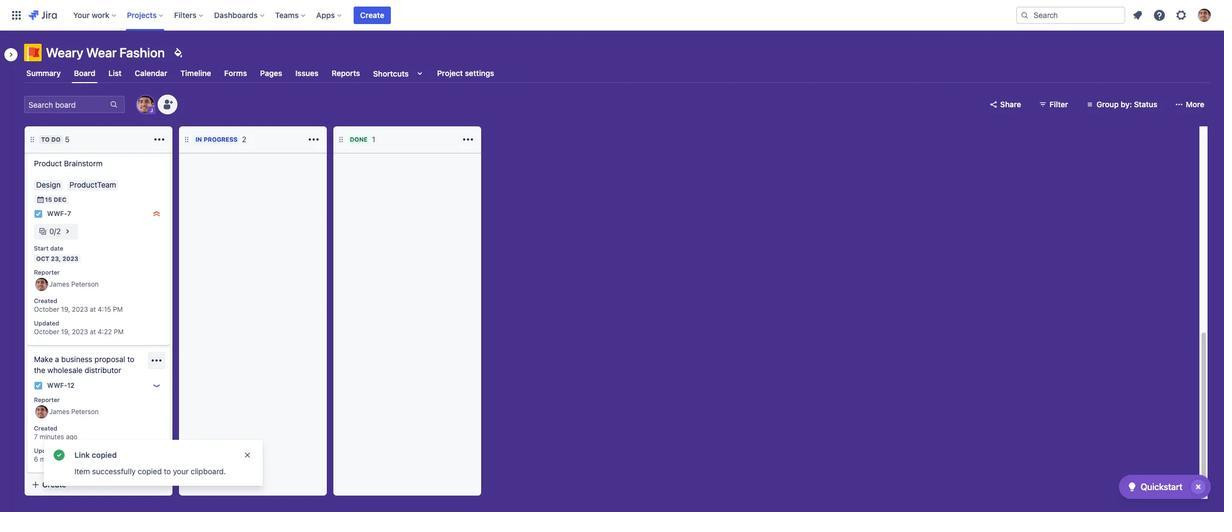 Task type: vqa. For each thing, say whether or not it's contained in the screenshot.
Campaign Key
no



Task type: describe. For each thing, give the bounding box(es) containing it.
wwf-7 link
[[47, 209, 71, 219]]

19, for october 19, 2023 at 4:22 pm
[[61, 328, 70, 336]]

successfully
[[92, 467, 136, 476]]

a
[[55, 355, 59, 364]]

your
[[173, 467, 189, 476]]

notifications image
[[1132, 8, 1145, 22]]

weary
[[46, 45, 83, 60]]

15
[[45, 196, 52, 203]]

apps button
[[313, 6, 346, 24]]

issues
[[296, 68, 319, 78]]

create button inside the primary element
[[354, 6, 391, 24]]

2 peterson from the top
[[71, 408, 99, 416]]

1 column actions menu image from the left
[[307, 133, 320, 146]]

oct
[[36, 255, 49, 262]]

1 peterson from the top
[[71, 280, 99, 289]]

add people image
[[161, 98, 174, 111]]

minutes for 7
[[40, 433, 64, 442]]

teams
[[275, 10, 299, 19]]

calendar
[[135, 68, 167, 78]]

banner containing your work
[[0, 0, 1225, 31]]

share button
[[983, 96, 1028, 113]]

1 vertical spatial create button
[[25, 475, 173, 495]]

pm for october 19, 2023 at 4:15 pm
[[113, 306, 123, 314]]

2023 for 4:22
[[72, 328, 88, 336]]

teams button
[[272, 6, 310, 24]]

product brainstorm
[[34, 159, 103, 168]]

dashboards
[[214, 10, 258, 19]]

1 vertical spatial to
[[164, 467, 171, 476]]

project settings
[[437, 68, 494, 78]]

15 dec
[[45, 196, 66, 203]]

make a business proposal to the wholesale distributor
[[34, 355, 134, 375]]

filter button
[[1033, 96, 1075, 113]]

make
[[34, 355, 53, 364]]

done
[[350, 136, 368, 143]]

brainstorm
[[64, 159, 103, 168]]

Search board text field
[[25, 97, 108, 112]]

at for 4:15
[[90, 306, 96, 314]]

1 james peterson from the top
[[49, 280, 99, 289]]

primary element
[[7, 0, 1017, 30]]

dismiss quickstart image
[[1190, 479, 1208, 496]]

quickstart button
[[1119, 475, 1211, 499]]

filters button
[[171, 6, 208, 24]]

reports link
[[330, 64, 362, 83]]

timeline link
[[178, 64, 213, 83]]

item
[[74, 467, 90, 476]]

shortcuts button
[[371, 64, 429, 83]]

settings
[[465, 68, 494, 78]]

help image
[[1153, 8, 1167, 22]]

distributor
[[85, 366, 121, 375]]

1 vertical spatial james peterson image
[[35, 406, 48, 419]]

summary
[[26, 68, 61, 78]]

projects
[[127, 10, 157, 19]]

2023 inside start date oct 23, 2023
[[62, 255, 78, 262]]

tab list containing board
[[18, 64, 1218, 83]]

done 1
[[350, 135, 376, 144]]

issues link
[[293, 64, 321, 83]]

wwf- for 7
[[47, 210, 67, 218]]

filters
[[174, 10, 197, 19]]

2 james from the top
[[49, 408, 69, 416]]

date
[[50, 245, 63, 252]]

wwf-12
[[47, 382, 75, 390]]

1
[[372, 135, 376, 144]]

ago for 6 minutes ago
[[66, 456, 78, 464]]

timeline
[[181, 68, 211, 78]]

link
[[74, 451, 90, 460]]

created october 19, 2023 at 4:15 pm
[[34, 297, 123, 314]]

appswitcher icon image
[[10, 8, 23, 22]]

6
[[34, 456, 38, 464]]

0 vertical spatial james peterson image
[[137, 96, 154, 113]]

12
[[67, 382, 75, 390]]

0
[[49, 227, 54, 236]]

share
[[1001, 100, 1022, 109]]

october for october 19, 2023 at 4:22 pm
[[34, 328, 59, 336]]

in
[[196, 136, 202, 143]]

weary wear fashion
[[46, 45, 165, 60]]

low image
[[152, 382, 161, 391]]

7 for wwf-7
[[67, 210, 71, 218]]

updated for october
[[34, 320, 59, 327]]

19, for october 19, 2023 at 4:15 pm
[[61, 306, 70, 314]]

item successfully copied to your clipboard.
[[74, 467, 226, 476]]

filter
[[1050, 100, 1069, 109]]

pages link
[[258, 64, 285, 83]]

forms
[[224, 68, 247, 78]]

create inside the primary element
[[360, 10, 384, 19]]

business
[[61, 355, 92, 364]]

2 for in progress 2
[[242, 135, 247, 144]]

2023 for 4:15
[[72, 306, 88, 314]]

your
[[73, 10, 90, 19]]

highest image
[[152, 210, 161, 219]]

2 for 0 / 2
[[56, 227, 61, 236]]

proposal
[[95, 355, 125, 364]]

more
[[1186, 100, 1205, 109]]

apps
[[316, 10, 335, 19]]

pages
[[260, 68, 282, 78]]



Task type: locate. For each thing, give the bounding box(es) containing it.
2 right 0
[[56, 227, 61, 236]]

2
[[242, 135, 247, 144], [56, 227, 61, 236]]

2 column actions menu image from the left
[[462, 133, 475, 146]]

created for 7
[[34, 425, 57, 432]]

1 horizontal spatial create button
[[354, 6, 391, 24]]

peterson
[[71, 280, 99, 289], [71, 408, 99, 416]]

1 horizontal spatial 7
[[67, 210, 71, 218]]

start date oct 23, 2023
[[34, 245, 78, 262]]

dashboards button
[[211, 6, 269, 24]]

2 reporter from the top
[[34, 397, 60, 404]]

created 7 minutes ago
[[34, 425, 77, 442]]

list link
[[106, 64, 124, 83]]

october up make
[[34, 328, 59, 336]]

0 vertical spatial james peterson
[[49, 280, 99, 289]]

updated
[[34, 320, 59, 327], [34, 447, 59, 454]]

pm inside created october 19, 2023 at 4:15 pm
[[113, 306, 123, 314]]

wear
[[86, 45, 117, 60]]

0 vertical spatial reporter
[[34, 269, 60, 276]]

james peterson image
[[137, 96, 154, 113], [35, 406, 48, 419]]

updated up 6
[[34, 447, 59, 454]]

settings image
[[1175, 8, 1188, 22]]

0 vertical spatial copied
[[92, 451, 117, 460]]

jira image
[[28, 8, 57, 22], [28, 8, 57, 22]]

quickstart
[[1141, 483, 1183, 492]]

create right apps popup button
[[360, 10, 384, 19]]

1 vertical spatial created
[[34, 425, 57, 432]]

created for october
[[34, 297, 57, 304]]

james peterson image
[[35, 278, 48, 291]]

peterson up created october 19, 2023 at 4:15 pm
[[71, 280, 99, 289]]

at for 4:22
[[90, 328, 96, 336]]

reporter
[[34, 269, 60, 276], [34, 397, 60, 404]]

1 vertical spatial copied
[[138, 467, 162, 476]]

pm inside updated october 19, 2023 at 4:22 pm
[[114, 328, 124, 336]]

0 vertical spatial peterson
[[71, 280, 99, 289]]

copied
[[92, 451, 117, 460], [138, 467, 162, 476]]

0 horizontal spatial column actions menu image
[[307, 133, 320, 146]]

success image
[[53, 449, 66, 462]]

by:
[[1121, 100, 1133, 109]]

1 horizontal spatial james peterson image
[[137, 96, 154, 113]]

start
[[34, 245, 49, 252]]

0 vertical spatial october
[[34, 306, 59, 314]]

1 vertical spatial pm
[[114, 328, 124, 336]]

19, up updated october 19, 2023 at 4:22 pm on the left bottom of the page
[[61, 306, 70, 314]]

your profile and settings image
[[1198, 8, 1211, 22]]

1 horizontal spatial to
[[164, 467, 171, 476]]

october for october 19, 2023 at 4:15 pm
[[34, 306, 59, 314]]

created up updated 6 minutes ago
[[34, 425, 57, 432]]

progress
[[204, 136, 238, 143]]

1 vertical spatial reporter
[[34, 397, 60, 404]]

0 vertical spatial create
[[360, 10, 384, 19]]

1 at from the top
[[90, 306, 96, 314]]

1 vertical spatial october
[[34, 328, 59, 336]]

more button
[[1169, 96, 1211, 113]]

0 vertical spatial pm
[[113, 306, 123, 314]]

created down james peterson image
[[34, 297, 57, 304]]

in progress 2
[[196, 135, 247, 144]]

2 october from the top
[[34, 328, 59, 336]]

1 james from the top
[[49, 280, 69, 289]]

fashion
[[119, 45, 165, 60]]

project
[[437, 68, 463, 78]]

reports
[[332, 68, 360, 78]]

updated inside updated october 19, 2023 at 4:22 pm
[[34, 320, 59, 327]]

1 vertical spatial 7
[[34, 433, 38, 442]]

2 updated from the top
[[34, 447, 59, 454]]

2023 inside created october 19, 2023 at 4:15 pm
[[72, 306, 88, 314]]

james peterson image up the created 7 minutes ago
[[35, 406, 48, 419]]

19, inside created october 19, 2023 at 4:15 pm
[[61, 306, 70, 314]]

0 vertical spatial 19,
[[61, 306, 70, 314]]

ago
[[66, 433, 77, 442], [66, 456, 78, 464]]

1 october from the top
[[34, 306, 59, 314]]

ago for 7 minutes ago
[[66, 433, 77, 442]]

0 horizontal spatial create
[[42, 480, 66, 490]]

october inside updated october 19, 2023 at 4:22 pm
[[34, 328, 59, 336]]

ago inside the created 7 minutes ago
[[66, 433, 77, 442]]

wwf- down 15 dec
[[47, 210, 67, 218]]

to left your
[[164, 467, 171, 476]]

work
[[92, 10, 109, 19]]

do
[[51, 136, 61, 143]]

0 vertical spatial minutes
[[40, 433, 64, 442]]

1 vertical spatial ago
[[66, 456, 78, 464]]

wwf-12 link
[[47, 381, 75, 391]]

Search field
[[1017, 6, 1126, 24]]

your work
[[73, 10, 109, 19]]

15 december 2023 image
[[36, 196, 45, 204], [36, 196, 45, 204]]

4:15
[[98, 306, 111, 314]]

the
[[34, 366, 45, 375]]

1 horizontal spatial 2
[[242, 135, 247, 144]]

minutes inside updated 6 minutes ago
[[40, 456, 65, 464]]

dec
[[54, 196, 66, 203]]

pm
[[113, 306, 123, 314], [114, 328, 124, 336]]

to do 5
[[41, 135, 70, 144]]

0 vertical spatial created
[[34, 297, 57, 304]]

1 vertical spatial create
[[42, 480, 66, 490]]

2023 left 4:22
[[72, 328, 88, 336]]

james up the created 7 minutes ago
[[49, 408, 69, 416]]

0 horizontal spatial james peterson image
[[35, 406, 48, 419]]

wwf-7
[[47, 210, 71, 218]]

to
[[41, 136, 50, 143]]

minutes up updated 6 minutes ago
[[40, 433, 64, 442]]

to right the proposal
[[127, 355, 134, 364]]

wwf- down wholesale on the left of page
[[47, 382, 67, 390]]

2023 inside updated october 19, 2023 at 4:22 pm
[[72, 328, 88, 336]]

minutes for 6
[[40, 456, 65, 464]]

1 vertical spatial minutes
[[40, 456, 65, 464]]

1 vertical spatial 2023
[[72, 306, 88, 314]]

card actions menu image
[[150, 354, 163, 367]]

reporter up james peterson image
[[34, 269, 60, 276]]

summary link
[[24, 64, 63, 83]]

shortcuts
[[373, 69, 409, 78]]

copied up "successfully" on the bottom of page
[[92, 451, 117, 460]]

james right james peterson image
[[49, 280, 69, 289]]

at left 4:22
[[90, 328, 96, 336]]

0 vertical spatial create button
[[354, 6, 391, 24]]

ago right success image
[[66, 456, 78, 464]]

created inside created october 19, 2023 at 4:15 pm
[[34, 297, 57, 304]]

19, inside updated october 19, 2023 at 4:22 pm
[[61, 328, 70, 336]]

ago inside updated 6 minutes ago
[[66, 456, 78, 464]]

5
[[65, 135, 70, 144]]

column actions menu image
[[153, 133, 166, 146]]

create down updated 6 minutes ago
[[42, 480, 66, 490]]

ago up link
[[66, 433, 77, 442]]

0 vertical spatial updated
[[34, 320, 59, 327]]

0 horizontal spatial copied
[[92, 451, 117, 460]]

1 vertical spatial 19,
[[61, 328, 70, 336]]

project settings link
[[435, 64, 497, 83]]

create
[[360, 10, 384, 19], [42, 480, 66, 490]]

minutes
[[40, 433, 64, 442], [40, 456, 65, 464]]

0 vertical spatial james
[[49, 280, 69, 289]]

0 vertical spatial 7
[[67, 210, 71, 218]]

set background color image
[[171, 46, 185, 59]]

calendar link
[[133, 64, 170, 83]]

board
[[74, 68, 95, 78]]

check image
[[1126, 481, 1139, 494]]

2 19, from the top
[[61, 328, 70, 336]]

peterson down 12
[[71, 408, 99, 416]]

october
[[34, 306, 59, 314], [34, 328, 59, 336]]

pm right 4:15
[[113, 306, 123, 314]]

1 updated from the top
[[34, 320, 59, 327]]

james
[[49, 280, 69, 289], [49, 408, 69, 416]]

task image
[[34, 210, 43, 219]]

2 james peterson from the top
[[49, 408, 99, 416]]

group by: status
[[1097, 100, 1158, 109]]

1 horizontal spatial copied
[[138, 467, 162, 476]]

created
[[34, 297, 57, 304], [34, 425, 57, 432]]

copied left your
[[138, 467, 162, 476]]

at inside updated october 19, 2023 at 4:22 pm
[[90, 328, 96, 336]]

minutes inside the created 7 minutes ago
[[40, 433, 64, 442]]

your work button
[[70, 6, 120, 24]]

james peterson up created october 19, 2023 at 4:15 pm
[[49, 280, 99, 289]]

clipboard.
[[191, 467, 226, 476]]

0 vertical spatial to
[[127, 355, 134, 364]]

pm for october 19, 2023 at 4:22 pm
[[114, 328, 124, 336]]

1 vertical spatial james peterson
[[49, 408, 99, 416]]

0 horizontal spatial create button
[[25, 475, 173, 495]]

1 vertical spatial at
[[90, 328, 96, 336]]

create button down link copied
[[25, 475, 173, 495]]

1 created from the top
[[34, 297, 57, 304]]

1 reporter from the top
[[34, 269, 60, 276]]

group
[[1097, 100, 1119, 109]]

1 19, from the top
[[61, 306, 70, 314]]

7 for created 7 minutes ago
[[34, 433, 38, 442]]

0 horizontal spatial 2
[[56, 227, 61, 236]]

/
[[54, 227, 56, 236]]

7 inside the created 7 minutes ago
[[34, 433, 38, 442]]

wwf- for 12
[[47, 382, 67, 390]]

2 wwf- from the top
[[47, 382, 67, 390]]

at inside created october 19, 2023 at 4:15 pm
[[90, 306, 96, 314]]

updated down created october 19, 2023 at 4:15 pm
[[34, 320, 59, 327]]

1 vertical spatial wwf-
[[47, 382, 67, 390]]

banner
[[0, 0, 1225, 31]]

4:22
[[98, 328, 112, 336]]

0 vertical spatial 2023
[[62, 255, 78, 262]]

status
[[1135, 100, 1158, 109]]

1 horizontal spatial create
[[360, 10, 384, 19]]

1 vertical spatial updated
[[34, 447, 59, 454]]

0 vertical spatial 2
[[242, 135, 247, 144]]

create button right apps popup button
[[354, 6, 391, 24]]

updated 6 minutes ago
[[34, 447, 78, 464]]

tab list
[[18, 64, 1218, 83]]

0 vertical spatial ago
[[66, 433, 77, 442]]

james peterson image left add people 'image'
[[137, 96, 154, 113]]

list
[[109, 68, 122, 78]]

task image
[[34, 382, 43, 391]]

sidebar navigation image
[[0, 44, 24, 66]]

0 horizontal spatial to
[[127, 355, 134, 364]]

link copied
[[74, 451, 117, 460]]

1 vertical spatial james
[[49, 408, 69, 416]]

updated inside updated 6 minutes ago
[[34, 447, 59, 454]]

search image
[[1021, 11, 1030, 19]]

19, up "business"
[[61, 328, 70, 336]]

1 vertical spatial 2
[[56, 227, 61, 236]]

at left 4:15
[[90, 306, 96, 314]]

2 at from the top
[[90, 328, 96, 336]]

projects button
[[124, 6, 168, 24]]

minutes right 6
[[40, 456, 65, 464]]

0 vertical spatial wwf-
[[47, 210, 67, 218]]

october inside created october 19, 2023 at 4:15 pm
[[34, 306, 59, 314]]

23,
[[51, 255, 61, 262]]

to inside 'make a business proposal to the wholesale distributor'
[[127, 355, 134, 364]]

james peterson down 12
[[49, 408, 99, 416]]

reporter down task icon
[[34, 397, 60, 404]]

forms link
[[222, 64, 249, 83]]

to
[[127, 355, 134, 364], [164, 467, 171, 476]]

wholesale
[[47, 366, 83, 375]]

0 vertical spatial at
[[90, 306, 96, 314]]

1 vertical spatial peterson
[[71, 408, 99, 416]]

october down james peterson image
[[34, 306, 59, 314]]

1 wwf- from the top
[[47, 210, 67, 218]]

2 vertical spatial 2023
[[72, 328, 88, 336]]

2023 right 23,
[[62, 255, 78, 262]]

updated for 6
[[34, 447, 59, 454]]

2 right the progress at the top of page
[[242, 135, 247, 144]]

0 / 2
[[49, 227, 61, 236]]

james peterson
[[49, 280, 99, 289], [49, 408, 99, 416]]

updated october 19, 2023 at 4:22 pm
[[34, 320, 124, 336]]

2 created from the top
[[34, 425, 57, 432]]

pm right 4:22
[[114, 328, 124, 336]]

created inside the created 7 minutes ago
[[34, 425, 57, 432]]

wwf-
[[47, 210, 67, 218], [47, 382, 67, 390]]

0 horizontal spatial 7
[[34, 433, 38, 442]]

column actions menu image
[[307, 133, 320, 146], [462, 133, 475, 146]]

7
[[67, 210, 71, 218], [34, 433, 38, 442]]

1 horizontal spatial column actions menu image
[[462, 133, 475, 146]]

dismiss image
[[243, 451, 252, 460]]

2023 up updated october 19, 2023 at 4:22 pm on the left bottom of the page
[[72, 306, 88, 314]]



